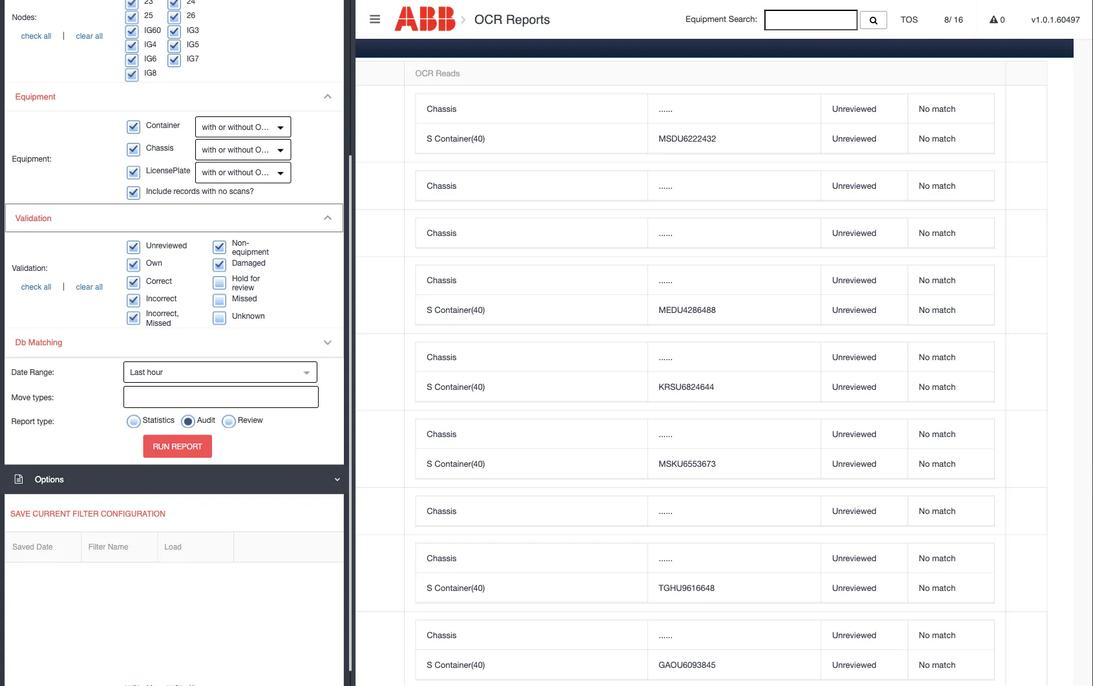 Task type: describe. For each thing, give the bounding box(es) containing it.
13:25:03
[[101, 188, 134, 198]]

s container(40) cell for gaou6093845
[[416, 651, 648, 680]]

check all for nodes:
[[21, 32, 51, 41]]

no match cell for the krsu6824644 cell
[[908, 372, 995, 402]]

unreviewed cell for gaou6093845 cell
[[821, 651, 908, 680]]

s container(40) for krsu6824644
[[427, 382, 485, 392]]

validation menu item
[[5, 204, 344, 328]]

chassis for 'chassis' cell associated with medu4286488
[[427, 275, 457, 285]]

no match for tghu9616648 '......' cell
[[920, 553, 956, 563]]

ap20231016001775
[[55, 221, 131, 231]]

0 vertical spatial missed
[[232, 294, 257, 303]]

no for the tghu9616648 cell
[[920, 583, 931, 593]]

ap20231016001773
[[55, 500, 131, 510]]

chassis cell for msku6553673
[[416, 420, 648, 449]]

0
[[999, 15, 1006, 24]]

review
[[238, 416, 263, 425]]

...... cell for msku6553673
[[648, 420, 821, 449]]

move for move types:
[[11, 393, 31, 402]]

ap20231016001773 2023-10-16 13:23:58
[[55, 500, 134, 523]]

25 inside "menu"
[[145, 11, 153, 20]]

report inside "run report" button
[[172, 442, 202, 451]]

...... for msdu6222432
[[659, 103, 673, 114]]

ocr for licenseplate
[[256, 168, 272, 177]]

7 chassis cell from the top
[[416, 497, 648, 526]]

10- for 13:24:31
[[77, 235, 89, 245]]

ap20231016001772
[[55, 360, 131, 371]]

2 exit from the top
[[310, 367, 327, 377]]

db matching link
[[5, 328, 344, 358]]

container(40) for msdu6222432
[[435, 133, 485, 143]]

unreviewed for gaou6093845 cell
[[833, 660, 877, 670]]

equipment
[[232, 247, 269, 256]]

without for licenseplate
[[228, 168, 253, 177]]

13:23:58
[[101, 513, 134, 523]]

no match cell for msdu6222432 cell
[[908, 124, 995, 153]]

type
[[333, 68, 351, 78]]

match for msdu6222432 cell
[[933, 133, 956, 143]]

s container(40) cell for msdu6222432
[[416, 124, 648, 153]]

equipment:
[[12, 154, 52, 163]]

equipment link
[[5, 82, 344, 111]]

krsu6824644 cell
[[648, 372, 821, 402]]

16 inside dropdown button
[[955, 15, 964, 24]]

equipment for equipment
[[15, 92, 55, 101]]

filter name
[[88, 543, 129, 552]]

match for '......' cell for medu4286488
[[933, 275, 956, 285]]

saved date link
[[6, 532, 81, 562]]

run
[[153, 442, 170, 451]]

...... cell for medu4286488
[[648, 266, 821, 295]]

...... cell for tghu9616648
[[648, 544, 821, 574]]

25 inside cell
[[242, 119, 251, 129]]

name
[[108, 543, 129, 552]]

s for msku6553673
[[427, 459, 433, 469]]

chassis for seventh 'chassis' cell from the top
[[427, 506, 457, 516]]

nodes:
[[12, 13, 37, 22]]

load
[[165, 543, 182, 552]]

2023- for 2023-10-16 13:24:31
[[55, 235, 77, 245]]

validation link
[[5, 204, 344, 233]]

chassis cell for krsu6824644
[[416, 343, 648, 372]]

last
[[130, 368, 145, 377]]

container(40) for msku6553673
[[435, 459, 485, 469]]

bars image
[[370, 13, 380, 25]]

check all link for nodes:
[[12, 32, 61, 41]]

unreviewed for '......' cell for medu4286488
[[833, 275, 877, 285]]

types:
[[33, 393, 54, 402]]

no match cell for 7th '......' cell from the bottom of the page
[[908, 218, 995, 248]]

no for msku6553673 cell
[[920, 459, 931, 469]]

no
[[219, 186, 227, 196]]

correct
[[146, 276, 172, 285]]

check all link for validation:
[[12, 282, 61, 291]]

s container(40) for tghu9616648
[[427, 583, 485, 593]]

1 horizontal spatial date
[[36, 543, 53, 552]]

cell containing ap20231016001773
[[44, 488, 230, 535]]

cell containing ap20231016001772
[[44, 334, 230, 411]]

unreviewed cell for the tghu9616648 cell
[[821, 574, 908, 603]]

ap20231016001777 2023-10-16 13:25:03
[[55, 174, 134, 198]]

no match for msdu6222432 cell
[[920, 133, 956, 143]]

options
[[35, 475, 64, 485]]

row containing saved date
[[5, 532, 344, 563]]

2 ...... cell from the top
[[648, 171, 821, 201]]

ig8
[[145, 68, 157, 77]]

ap20231016001776
[[55, 112, 131, 122]]

2 chassis cell from the top
[[416, 171, 648, 201]]

krsu6824644
[[659, 382, 715, 392]]

hold
[[232, 274, 249, 283]]

no match for third '......' cell from the bottom of the page
[[920, 506, 956, 516]]

no for '......' cell for medu4286488
[[920, 275, 931, 285]]

3 chassis cell from the top
[[416, 218, 648, 248]]

unreviewed cell for msdu6222432's '......' cell
[[821, 94, 908, 124]]

unreviewed for 2nd '......' cell from the top of the page
[[833, 180, 877, 191]]

3 ...... cell from the top
[[648, 218, 821, 248]]

chassis cell for gaou6093845
[[416, 621, 648, 651]]

...... for gaou6093845
[[659, 630, 673, 640]]

8/ 16 button
[[932, 0, 977, 39]]

no for msdu6222432 cell
[[920, 133, 931, 143]]

saved date
[[12, 543, 53, 552]]

| for validation:
[[61, 281, 67, 290]]

unreviewed for msdu6222432's '......' cell
[[833, 103, 877, 114]]

own
[[146, 258, 162, 267]]

unreviewed cell for medu4286488 "cell"
[[821, 295, 908, 325]]

unreviewed cell for '......' cell associated with msku6553673
[[821, 420, 908, 449]]

3 ...... from the top
[[659, 228, 673, 238]]

grid containing move type
[[44, 61, 1048, 686]]

match for 2nd '......' cell from the top of the page
[[933, 180, 956, 191]]

unreviewed inside the validation menu item
[[146, 241, 187, 250]]

13:24:54
[[101, 125, 134, 135]]

unreviewed cell for the krsu6824644 cell
[[821, 372, 908, 402]]

tghu9616648
[[659, 583, 715, 593]]

2 ...... from the top
[[659, 180, 673, 191]]

validation
[[15, 213, 52, 223]]

or for licenseplate
[[219, 168, 226, 177]]

gaou6093845 cell
[[648, 651, 821, 680]]

non-
[[232, 238, 250, 247]]

2023- for 2023-10-16 13:24:54
[[55, 125, 77, 135]]

medu4286488
[[659, 305, 716, 315]]

no match for '......' cell for medu4286488
[[920, 275, 956, 285]]

filter
[[88, 543, 106, 552]]

7 ...... from the top
[[659, 506, 673, 516]]

run report
[[153, 442, 202, 451]]

23 cell
[[230, 163, 298, 210]]

ap20231016001770
[[55, 562, 131, 572]]

no match for gaou6093845 cell
[[920, 660, 956, 670]]

no for '......' cell related to gaou6093845
[[920, 630, 931, 640]]

16 for 23
[[89, 188, 99, 198]]

load link
[[158, 532, 234, 562]]

no match for 7th '......' cell from the bottom of the page
[[920, 228, 956, 238]]

for
[[251, 274, 260, 283]]

reads
[[436, 68, 460, 78]]

container(40) for medu4286488
[[435, 305, 485, 315]]

date range:
[[11, 368, 54, 377]]

ig6
[[145, 54, 157, 63]]

ap20231016001776 2023-10-16 13:24:54
[[55, 112, 134, 135]]

exit cell for 26
[[298, 488, 404, 535]]

s for gaou6093845
[[427, 660, 433, 670]]

no for medu4286488 "cell"
[[920, 305, 931, 315]]

0 vertical spatial date
[[11, 368, 28, 377]]

23
[[242, 181, 251, 191]]

13:24:31
[[101, 235, 134, 245]]

type:
[[37, 417, 54, 426]]

row containing move type
[[44, 61, 1048, 86]]

no match cell for msdu6222432's '......' cell
[[908, 94, 995, 124]]

unreviewed for 7th '......' cell from the bottom of the page
[[833, 228, 877, 238]]

2023- for 2023-10-16 13:23:56
[[55, 374, 77, 384]]

4 with from the top
[[202, 186, 216, 196]]

no match cell for gaou6093845 cell
[[908, 651, 995, 680]]

licenseplate
[[146, 166, 190, 175]]

2023- for 2023-10-16 13:25:03
[[55, 188, 77, 198]]

reports link
[[90, 36, 147, 62]]

saved
[[12, 543, 34, 552]]

cell containing ap20231016001777
[[44, 163, 230, 210]]

with or without ocr for licenseplate
[[202, 168, 272, 177]]

with for container
[[202, 122, 217, 131]]

run report button
[[143, 435, 212, 458]]

chassis cell for tghu9616648
[[416, 544, 648, 574]]

no match cell for the tghu9616648 cell
[[908, 574, 995, 603]]

cell containing ap20231016001776
[[44, 86, 230, 163]]

unreviewed cell for '......' cell for medu4286488
[[821, 266, 908, 295]]

incorrect
[[146, 294, 177, 303]]

s for krsu6824644
[[427, 382, 433, 392]]

chassis inside equipment menu item
[[146, 143, 174, 152]]

v1.0.1.60497
[[1032, 15, 1081, 24]]

ig5
[[187, 39, 199, 48]]

incorrect,
[[146, 309, 179, 318]]

s container(40) cell for msku6553673
[[416, 449, 648, 479]]

unreviewed for '......' cell associated with msku6553673
[[833, 429, 877, 439]]

chassis cell for medu4286488
[[416, 266, 648, 295]]

equipment search:
[[686, 14, 765, 24]]

match for third '......' cell from the bottom of the page
[[933, 506, 956, 516]]

0 vertical spatial reports
[[506, 12, 551, 27]]

filter name link
[[82, 532, 157, 562]]

unreviewed cell for '......' cell related to gaou6093845
[[821, 621, 908, 651]]

ig60
[[145, 25, 161, 34]]

16 for 26
[[89, 513, 99, 523]]

chassis for msku6553673 'chassis' cell
[[427, 429, 457, 439]]

no match for '......' cell associated with msku6553673
[[920, 429, 956, 439]]



Task type: vqa. For each thing, say whether or not it's contained in the screenshot.


Task type: locate. For each thing, give the bounding box(es) containing it.
2 vertical spatial exit
[[310, 506, 327, 516]]

with or without ocr
[[202, 122, 272, 131], [202, 145, 272, 154], [202, 168, 272, 177]]

1 horizontal spatial report
[[172, 442, 202, 451]]

7 match from the top
[[933, 352, 956, 362]]

cell
[[44, 86, 230, 163], [298, 86, 404, 163], [1006, 86, 1048, 163], [44, 163, 230, 210], [298, 163, 404, 210], [1006, 163, 1048, 210], [44, 210, 230, 257], [1006, 210, 1048, 257], [44, 257, 230, 334], [298, 257, 404, 334], [1006, 257, 1048, 334], [44, 334, 230, 411], [230, 334, 298, 411], [1006, 334, 1048, 411], [44, 411, 230, 488], [230, 411, 298, 488], [298, 411, 404, 488], [1006, 411, 1048, 488], [44, 488, 230, 535], [1006, 488, 1048, 535], [230, 535, 298, 612], [298, 535, 404, 612], [1006, 535, 1048, 612], [44, 612, 230, 686], [230, 612, 298, 686], [298, 612, 404, 686], [1006, 612, 1048, 686]]

no match cell for '......' cell associated with msku6553673
[[908, 420, 995, 449]]

3 no match from the top
[[920, 180, 956, 191]]

16 inside ap20231016001774 2023-10-16 13:24:16
[[89, 297, 99, 307]]

1 check all link from the top
[[12, 32, 61, 41]]

ap20231016001777
[[55, 174, 131, 184]]

row containing ap20231016001775
[[44, 210, 1048, 257]]

without
[[228, 122, 253, 131], [228, 145, 253, 154], [228, 168, 253, 177]]

or for chassis
[[219, 145, 226, 154]]

3 with or without ocr from the top
[[202, 168, 272, 177]]

2023- inside ap20231016001776 2023-10-16 13:24:54
[[55, 125, 77, 135]]

9 unreviewed cell from the top
[[821, 420, 908, 449]]

1 vertical spatial report
[[172, 442, 202, 451]]

no match cell for medu4286488 "cell"
[[908, 295, 995, 325]]

14 no match from the top
[[920, 630, 956, 640]]

4 container(40) from the top
[[435, 459, 485, 469]]

15 match from the top
[[933, 660, 956, 670]]

ig3 inside ig3 cell
[[242, 290, 255, 300]]

unreviewed for the tghu9616648 cell
[[833, 583, 877, 593]]

0 vertical spatial exit cell
[[298, 210, 404, 257]]

10- for 13:23:58
[[77, 513, 89, 523]]

warning image
[[990, 15, 999, 24]]

0 horizontal spatial move
[[11, 393, 31, 402]]

10- inside ap20231016001775 2023-10-16 13:24:31
[[77, 235, 89, 245]]

8 unreviewed cell from the top
[[821, 372, 908, 402]]

validation:
[[12, 263, 48, 272]]

1 check from the top
[[21, 32, 42, 41]]

clear inside the validation menu item
[[76, 282, 93, 291]]

25
[[145, 11, 153, 20], [242, 119, 251, 129]]

0 vertical spatial ig3
[[187, 25, 199, 34]]

16 for 22
[[89, 235, 99, 245]]

2 check all link from the top
[[12, 282, 61, 291]]

non- equipment
[[232, 238, 269, 256]]

1 horizontal spatial 25
[[242, 119, 251, 129]]

unreviewed for tghu9616648 '......' cell
[[833, 553, 877, 563]]

check inside the validation menu item
[[21, 282, 42, 291]]

26
[[187, 11, 196, 20], [242, 506, 251, 516]]

check down validation:
[[21, 282, 42, 291]]

9 ...... cell from the top
[[648, 621, 821, 651]]

13:24:16
[[101, 297, 134, 307]]

2 vertical spatial without
[[228, 168, 253, 177]]

matching
[[28, 338, 62, 348]]

10- down ap20231016001772
[[77, 374, 89, 384]]

1 horizontal spatial equipment
[[686, 14, 727, 24]]

| left reports link at the top
[[61, 31, 67, 40]]

check all down validation:
[[21, 282, 51, 291]]

0 horizontal spatial equipment
[[15, 92, 55, 101]]

no for third '......' cell from the bottom of the page
[[920, 506, 931, 516]]

date left range:
[[11, 368, 28, 377]]

v1.0.1.60497 button
[[1019, 0, 1094, 39]]

tos
[[902, 15, 919, 24]]

1 clear all from the top
[[76, 32, 103, 41]]

1 vertical spatial equipment
[[15, 92, 55, 101]]

10- inside ap20231016001772 2023-10-16 13:23:56
[[77, 374, 89, 384]]

1 vertical spatial |
[[61, 281, 67, 290]]

11 no match from the top
[[920, 506, 956, 516]]

check all link inside the validation menu item
[[12, 282, 61, 291]]

clear all link
[[67, 32, 112, 41], [67, 282, 112, 291]]

cell containing ap20231016001774
[[44, 257, 230, 334]]

medu4286488 cell
[[648, 295, 821, 325]]

1 vertical spatial check all
[[21, 282, 51, 291]]

None field
[[765, 10, 858, 30], [124, 388, 140, 408], [765, 10, 858, 30], [124, 388, 140, 408]]

25 cell
[[230, 86, 298, 163]]

move
[[310, 68, 331, 78], [11, 393, 31, 402]]

msdu6222432
[[659, 133, 717, 143]]

reports
[[506, 12, 551, 27], [99, 43, 138, 53]]

0 button
[[978, 0, 1019, 39]]

1 vertical spatial ig3
[[242, 290, 255, 300]]

6 chassis cell from the top
[[416, 420, 648, 449]]

10- down ap20231016001773
[[77, 513, 89, 523]]

10- down ap20231016001775
[[77, 235, 89, 245]]

2 vertical spatial exit cell
[[298, 488, 404, 535]]

no match
[[920, 103, 956, 114], [920, 133, 956, 143], [920, 180, 956, 191], [920, 228, 956, 238], [920, 275, 956, 285], [920, 305, 956, 315], [920, 352, 956, 362], [920, 382, 956, 392], [920, 429, 956, 439], [920, 459, 956, 469], [920, 506, 956, 516], [920, 553, 956, 563], [920, 583, 956, 593], [920, 630, 956, 640], [920, 660, 956, 670]]

0 vertical spatial or
[[219, 122, 226, 131]]

exit
[[310, 228, 327, 238], [310, 367, 327, 377], [310, 506, 327, 516]]

1 check all from the top
[[21, 32, 51, 41]]

unreviewed cell for third '......' cell from the bottom of the page
[[821, 497, 908, 526]]

16 down ap20231016001777
[[89, 188, 99, 198]]

2 clear all link from the top
[[67, 282, 112, 291]]

match for '......' cell related to gaou6093845
[[933, 630, 956, 640]]

check all link down validation:
[[12, 282, 61, 291]]

menu
[[5, 0, 344, 358]]

row group
[[44, 86, 1048, 686], [416, 94, 995, 153], [416, 266, 995, 325], [416, 343, 995, 402], [416, 420, 995, 479], [416, 544, 995, 603], [416, 621, 995, 680]]

16 down ap20231016001772
[[89, 374, 99, 384]]

msku6553673
[[659, 459, 716, 469]]

10 unreviewed cell from the top
[[821, 449, 908, 479]]

4 10- from the top
[[77, 297, 89, 307]]

equipment menu item
[[5, 82, 344, 204]]

container(40) for krsu6824644
[[435, 382, 485, 392]]

search image
[[870, 16, 878, 25]]

10- inside ap20231016001776 2023-10-16 13:24:54
[[77, 125, 89, 135]]

5 match from the top
[[933, 275, 956, 285]]

no for '......' cell associated with msku6553673
[[920, 429, 931, 439]]

10 no match cell from the top
[[908, 449, 995, 479]]

clear all link up 13:24:16
[[67, 282, 112, 291]]

db
[[15, 338, 26, 348]]

or
[[219, 122, 226, 131], [219, 145, 226, 154], [219, 168, 226, 177]]

16 for ig3
[[89, 297, 99, 307]]

2023- inside ap20231016001775 2023-10-16 13:24:31
[[55, 235, 77, 245]]

last hour
[[130, 368, 163, 377]]

no match cell for '......' cell for medu4286488
[[908, 266, 995, 295]]

13:23:56
[[101, 374, 134, 384]]

unreviewed for msku6553673 cell
[[833, 459, 877, 469]]

1 vertical spatial or
[[219, 145, 226, 154]]

ap20231016001775 2023-10-16 13:24:31
[[55, 221, 134, 245]]

no for gaou6093845 cell
[[920, 660, 931, 670]]

6 match from the top
[[933, 305, 956, 315]]

check down nodes:
[[21, 32, 42, 41]]

15 no match cell from the top
[[908, 651, 995, 680]]

6 unreviewed cell from the top
[[821, 295, 908, 325]]

8 match from the top
[[933, 382, 956, 392]]

clear for validation:
[[76, 282, 93, 291]]

chassis for 'chassis' cell related to tghu9616648
[[427, 553, 457, 563]]

match for 7th '......' cell from the bottom of the page
[[933, 228, 956, 238]]

row containing ap20231016001777
[[44, 163, 1048, 210]]

no match for the krsu6824644 cell
[[920, 382, 956, 392]]

1 vertical spatial clear all link
[[67, 282, 112, 291]]

......
[[659, 103, 673, 114], [659, 180, 673, 191], [659, 228, 673, 238], [659, 275, 673, 285], [659, 352, 673, 362], [659, 429, 673, 439], [659, 506, 673, 516], [659, 553, 673, 563], [659, 630, 673, 640]]

ig4
[[145, 39, 157, 48]]

8 ...... cell from the top
[[648, 544, 821, 574]]

exit for 26
[[310, 506, 327, 516]]

0 vertical spatial 26
[[187, 11, 196, 20]]

1 vertical spatial with or without ocr
[[202, 145, 272, 154]]

s container(40)
[[427, 133, 485, 143], [427, 305, 485, 315], [427, 382, 485, 392], [427, 459, 485, 469], [427, 583, 485, 593], [427, 660, 485, 670]]

report right run at the bottom left of page
[[172, 442, 202, 451]]

2 clear all from the top
[[76, 282, 103, 291]]

1 | from the top
[[61, 31, 67, 40]]

no for tghu9616648 '......' cell
[[920, 553, 931, 563]]

ocr inside grid
[[416, 68, 434, 78]]

container(40) for gaou6093845
[[435, 660, 485, 670]]

11 no from the top
[[920, 506, 931, 516]]

22 cell
[[230, 210, 298, 257]]

unreviewed cell for msku6553673 cell
[[821, 449, 908, 479]]

3 exit cell from the top
[[298, 488, 404, 535]]

2023- right range:
[[55, 374, 77, 384]]

clear all
[[76, 32, 103, 41], [76, 282, 103, 291]]

no for 2nd '......' cell from the top of the page
[[920, 180, 931, 191]]

clear all for validation:
[[76, 282, 103, 291]]

10- down ap20231016001776
[[77, 125, 89, 135]]

10- inside ap20231016001774 2023-10-16 13:24:16
[[77, 297, 89, 307]]

1 vertical spatial without
[[228, 145, 253, 154]]

22
[[242, 228, 251, 238]]

10 no from the top
[[920, 459, 931, 469]]

3 s from the top
[[427, 382, 433, 392]]

0 vertical spatial with or without ocr
[[202, 122, 272, 131]]

5 s from the top
[[427, 583, 433, 593]]

4 unreviewed cell from the top
[[821, 218, 908, 248]]

container
[[146, 120, 180, 129]]

tghu9616648 cell
[[648, 574, 821, 603]]

db matching
[[15, 338, 62, 348]]

5 container(40) from the top
[[435, 583, 485, 593]]

4 2023- from the top
[[55, 297, 77, 307]]

s container(40) cell for tghu9616648
[[416, 574, 648, 603]]

statistics
[[143, 416, 175, 425]]

10- down ap20231016001774
[[77, 297, 89, 307]]

5 ...... cell from the top
[[648, 343, 821, 372]]

without for container
[[228, 122, 253, 131]]

ig3
[[187, 25, 199, 34], [242, 290, 255, 300]]

s container(40) for msdu6222432
[[427, 133, 485, 143]]

...... cell for msdu6222432
[[648, 94, 821, 124]]

25 up ig60
[[145, 11, 153, 20]]

check all link
[[12, 32, 61, 41], [12, 282, 61, 291]]

2023- down ap20231016001774
[[55, 297, 77, 307]]

...... cell
[[648, 94, 821, 124], [648, 171, 821, 201], [648, 218, 821, 248], [648, 266, 821, 295], [648, 343, 821, 372], [648, 420, 821, 449], [648, 497, 821, 526], [648, 544, 821, 574], [648, 621, 821, 651]]

ocr
[[475, 12, 503, 27], [416, 68, 434, 78], [256, 122, 272, 131], [256, 145, 272, 154], [256, 168, 272, 177]]

2023- down ap20231016001776
[[55, 125, 77, 135]]

0 vertical spatial clear all
[[76, 32, 103, 41]]

12 match from the top
[[933, 553, 956, 563]]

16 inside ap20231016001777 2023-10-16 13:25:03
[[89, 188, 99, 198]]

no for msdu6222432's '......' cell
[[920, 103, 931, 114]]

1 ...... cell from the top
[[648, 94, 821, 124]]

unreviewed cell for '......' cell associated with krsu6824644
[[821, 343, 908, 372]]

ocr reads
[[416, 68, 460, 78]]

2023-
[[55, 125, 77, 135], [55, 188, 77, 198], [55, 235, 77, 245], [55, 297, 77, 307], [55, 374, 77, 384], [55, 513, 77, 523]]

5 unreviewed cell from the top
[[821, 266, 908, 295]]

16 right 8/
[[955, 15, 964, 24]]

| up matching
[[61, 281, 67, 290]]

equipment
[[686, 14, 727, 24], [15, 92, 55, 101]]

records
[[174, 186, 200, 196]]

3 with from the top
[[202, 168, 217, 177]]

2 s container(40) from the top
[[427, 305, 485, 315]]

7 ...... cell from the top
[[648, 497, 821, 526]]

13 no from the top
[[920, 583, 931, 593]]

2 exit cell from the top
[[298, 334, 404, 411]]

tab list containing reports
[[43, 36, 1075, 686]]

no match cell for third '......' cell from the bottom of the page
[[908, 497, 995, 526]]

16 inside ap20231016001776 2023-10-16 13:24:54
[[89, 125, 99, 135]]

2 vertical spatial with or without ocr
[[202, 168, 272, 177]]

s container(40) for msku6553673
[[427, 459, 485, 469]]

equipment inside menu item
[[15, 92, 55, 101]]

check all
[[21, 32, 51, 41], [21, 282, 51, 291]]

0 vertical spatial move
[[310, 68, 331, 78]]

no for the krsu6824644 cell
[[920, 382, 931, 392]]

no match cell for tghu9616648 '......' cell
[[908, 544, 995, 574]]

| inside the validation menu item
[[61, 281, 67, 290]]

1 horizontal spatial missed
[[232, 294, 257, 303]]

match for the tghu9616648 cell
[[933, 583, 956, 593]]

2 or from the top
[[219, 145, 226, 154]]

4 no from the top
[[920, 228, 931, 238]]

| for nodes:
[[61, 31, 67, 40]]

1 vertical spatial missed
[[146, 318, 171, 327]]

no match for the tghu9616648 cell
[[920, 583, 956, 593]]

5 s container(40) from the top
[[427, 583, 485, 593]]

...... for msku6553673
[[659, 429, 673, 439]]

equipment up ap20231016001776
[[15, 92, 55, 101]]

search:
[[729, 14, 758, 24]]

0 horizontal spatial 25
[[145, 11, 153, 20]]

ap20231016001774 2023-10-16 13:24:16
[[55, 283, 134, 307]]

1 vertical spatial 26
[[242, 506, 251, 516]]

no match for '......' cell associated with krsu6824644
[[920, 352, 956, 362]]

1 vertical spatial check
[[21, 282, 42, 291]]

11 match from the top
[[933, 506, 956, 516]]

9 no match from the top
[[920, 429, 956, 439]]

2023- down ap20231016001777
[[55, 188, 77, 198]]

16 inside ap20231016001775 2023-10-16 13:24:31
[[89, 235, 99, 245]]

row containing ap20231016001773
[[44, 488, 1048, 535]]

check for validation:
[[21, 282, 42, 291]]

0 vertical spatial 25
[[145, 11, 153, 20]]

audit
[[197, 416, 215, 425]]

ap20231016001772 2023-10-16 13:23:56
[[55, 360, 134, 384]]

8 ...... from the top
[[659, 553, 673, 563]]

1 horizontal spatial ig3
[[242, 290, 255, 300]]

15 unreviewed cell from the top
[[821, 651, 908, 680]]

menu containing equipment
[[5, 0, 344, 358]]

1 vertical spatial clear all
[[76, 282, 103, 291]]

match for '......' cell associated with krsu6824644
[[933, 352, 956, 362]]

2023- inside ap20231016001774 2023-10-16 13:24:16
[[55, 297, 77, 307]]

no match cell for '......' cell associated with krsu6824644
[[908, 343, 995, 372]]

msku6553673 cell
[[648, 449, 821, 479]]

s container(40) for medu4286488
[[427, 305, 485, 315]]

1 exit cell from the top
[[298, 210, 404, 257]]

...... for krsu6824644
[[659, 352, 673, 362]]

2 without from the top
[[228, 145, 253, 154]]

8/ 16
[[945, 15, 964, 24]]

13 match from the top
[[933, 583, 956, 593]]

ig3 down for on the top of the page
[[242, 290, 255, 300]]

clear all up 13:24:16
[[76, 282, 103, 291]]

unreviewed cell for 7th '......' cell from the bottom of the page
[[821, 218, 908, 248]]

0 horizontal spatial missed
[[146, 318, 171, 327]]

no for '......' cell associated with krsu6824644
[[920, 352, 931, 362]]

0 vertical spatial check all link
[[12, 32, 61, 41]]

6 2023- from the top
[[55, 513, 77, 523]]

16 down ap20231016001774
[[89, 297, 99, 307]]

16 down ap20231016001776
[[89, 125, 99, 135]]

4 ...... cell from the top
[[648, 266, 821, 295]]

16 inside ap20231016001772 2023-10-16 13:23:56
[[89, 374, 99, 384]]

12 unreviewed cell from the top
[[821, 544, 908, 574]]

move left type
[[310, 68, 331, 78]]

8 no from the top
[[920, 382, 931, 392]]

damaged
[[232, 258, 266, 267]]

14 match from the top
[[933, 630, 956, 640]]

move left 'types:'
[[11, 393, 31, 402]]

1 vertical spatial exit cell
[[298, 334, 404, 411]]

2 match from the top
[[933, 133, 956, 143]]

ig3 up the ig5
[[187, 25, 199, 34]]

missed
[[232, 294, 257, 303], [146, 318, 171, 327]]

6 no match from the top
[[920, 305, 956, 315]]

2023- inside ap20231016001777 2023-10-16 13:25:03
[[55, 188, 77, 198]]

scans?
[[229, 186, 254, 196]]

16 inside ap20231016001773 2023-10-16 13:23:58
[[89, 513, 99, 523]]

hold for review
[[232, 274, 260, 292]]

s for medu4286488
[[427, 305, 433, 315]]

row
[[44, 61, 1048, 86], [44, 86, 1048, 163], [416, 94, 995, 124], [416, 124, 995, 153], [44, 163, 1048, 210], [416, 171, 995, 201], [44, 210, 1048, 257], [416, 218, 995, 248], [44, 257, 1048, 334], [416, 266, 995, 295], [416, 295, 995, 325], [44, 334, 1048, 411], [416, 343, 995, 372], [416, 372, 995, 402], [44, 411, 1048, 488], [416, 420, 995, 449], [416, 449, 995, 479], [44, 488, 1048, 535], [416, 497, 995, 526], [5, 532, 344, 563], [44, 535, 1048, 612], [416, 544, 995, 574], [416, 574, 995, 603], [44, 612, 1048, 686], [416, 621, 995, 651], [416, 651, 995, 680]]

ocr reports
[[471, 12, 551, 27]]

0 vertical spatial |
[[61, 31, 67, 40]]

1 vertical spatial date
[[36, 543, 53, 552]]

unreviewed cell for msdu6222432 cell
[[821, 124, 908, 153]]

1 horizontal spatial reports
[[506, 12, 551, 27]]

9 no from the top
[[920, 429, 931, 439]]

clear all left ig4
[[76, 32, 103, 41]]

clear
[[76, 32, 93, 41], [76, 282, 93, 291]]

3 no match cell from the top
[[908, 171, 995, 201]]

0 vertical spatial exit
[[310, 228, 327, 238]]

msdu6222432 cell
[[648, 124, 821, 153]]

2023- for 2023-10-16 13:24:16
[[55, 297, 77, 307]]

10- down ap20231016001777
[[77, 188, 89, 198]]

1 no match from the top
[[920, 103, 956, 114]]

16 down ap20231016001775
[[89, 235, 99, 245]]

ig3 inside "menu"
[[187, 25, 199, 34]]

2 unreviewed cell from the top
[[821, 124, 908, 153]]

2 no match from the top
[[920, 133, 956, 143]]

2023- down ap20231016001775
[[55, 235, 77, 245]]

include
[[146, 186, 172, 196]]

match for gaou6093845 cell
[[933, 660, 956, 670]]

12 no match from the top
[[920, 553, 956, 563]]

exit cell
[[298, 210, 404, 257], [298, 334, 404, 411], [298, 488, 404, 535]]

unreviewed cell for tghu9616648 '......' cell
[[821, 544, 908, 574]]

2023- inside ap20231016001773 2023-10-16 13:23:58
[[55, 513, 77, 523]]

grid
[[44, 61, 1048, 686]]

missed down incorrect,
[[146, 318, 171, 327]]

2 | from the top
[[61, 281, 67, 290]]

date right saved
[[36, 543, 53, 552]]

0 horizontal spatial 26
[[187, 11, 196, 20]]

tab
[[45, 36, 91, 58]]

unreviewed cell
[[821, 94, 908, 124], [821, 124, 908, 153], [821, 171, 908, 201], [821, 218, 908, 248], [821, 266, 908, 295], [821, 295, 908, 325], [821, 343, 908, 372], [821, 372, 908, 402], [821, 420, 908, 449], [821, 449, 908, 479], [821, 497, 908, 526], [821, 544, 908, 574], [821, 574, 908, 603], [821, 621, 908, 651], [821, 651, 908, 680]]

26 cell
[[230, 488, 298, 535]]

10- inside ap20231016001773 2023-10-16 13:23:58
[[77, 513, 89, 523]]

unreviewed for '......' cell related to gaou6093845
[[833, 630, 877, 640]]

0 vertical spatial clear
[[76, 32, 93, 41]]

1 s container(40) cell from the top
[[416, 124, 648, 153]]

tab list
[[43, 36, 1075, 686]]

s for tghu9616648
[[427, 583, 433, 593]]

2023- inside ap20231016001772 2023-10-16 13:23:56
[[55, 374, 77, 384]]

1 vertical spatial exit
[[310, 367, 327, 377]]

match for the krsu6824644 cell
[[933, 382, 956, 392]]

0 vertical spatial check all
[[21, 32, 51, 41]]

0 horizontal spatial report
[[11, 417, 35, 426]]

16 down ap20231016001773
[[89, 513, 99, 523]]

ig7
[[187, 54, 199, 63]]

report
[[11, 417, 35, 426], [172, 442, 202, 451]]

1 with from the top
[[202, 122, 217, 131]]

0 horizontal spatial reports
[[99, 43, 138, 53]]

or for container
[[219, 122, 226, 131]]

2023- down ap20231016001773
[[55, 513, 77, 523]]

8 chassis cell from the top
[[416, 544, 648, 574]]

chassis for krsu6824644's 'chassis' cell
[[427, 352, 457, 362]]

ap20231016001774
[[55, 283, 131, 294]]

9 match from the top
[[933, 429, 956, 439]]

no match for msku6553673 cell
[[920, 459, 956, 469]]

ig3 cell
[[230, 257, 298, 334]]

0 vertical spatial clear all link
[[67, 32, 112, 41]]

review
[[232, 283, 254, 292]]

clear all link left ig4
[[67, 32, 112, 41]]

6 no match cell from the top
[[908, 295, 995, 325]]

26 inside cell
[[242, 506, 251, 516]]

missed down review
[[232, 294, 257, 303]]

chassis for 8th 'chassis' cell from the bottom of the grid containing move type
[[427, 180, 457, 191]]

match for medu4286488 "cell"
[[933, 305, 956, 315]]

no match cell for msku6553673 cell
[[908, 449, 995, 479]]

move type
[[310, 68, 351, 78]]

5 ...... from the top
[[659, 352, 673, 362]]

clear all inside the validation menu item
[[76, 282, 103, 291]]

check all down nodes:
[[21, 32, 51, 41]]

no for 7th '......' cell from the bottom of the page
[[920, 228, 931, 238]]

1 vertical spatial clear
[[76, 282, 93, 291]]

2 vertical spatial or
[[219, 168, 226, 177]]

without for chassis
[[228, 145, 253, 154]]

1 exit from the top
[[310, 228, 327, 238]]

no match cell for 2nd '......' cell from the top of the page
[[908, 171, 995, 201]]

check all inside the validation menu item
[[21, 282, 51, 291]]

2 no from the top
[[920, 133, 931, 143]]

5 10- from the top
[[77, 374, 89, 384]]

2 container(40) from the top
[[435, 305, 485, 315]]

4 match from the top
[[933, 228, 956, 238]]

10- for 13:23:56
[[77, 374, 89, 384]]

1 vertical spatial move
[[11, 393, 31, 402]]

exit for 22
[[310, 228, 327, 238]]

chassis cell
[[416, 94, 648, 124], [416, 171, 648, 201], [416, 218, 648, 248], [416, 266, 648, 295], [416, 343, 648, 372], [416, 420, 648, 449], [416, 497, 648, 526], [416, 544, 648, 574], [416, 621, 648, 651]]

report left type:
[[11, 417, 35, 426]]

check all link down nodes:
[[12, 32, 61, 41]]

4 no match cell from the top
[[908, 218, 995, 248]]

ocr for chassis
[[256, 145, 272, 154]]

no match cell
[[908, 94, 995, 124], [908, 124, 995, 153], [908, 171, 995, 201], [908, 218, 995, 248], [908, 266, 995, 295], [908, 295, 995, 325], [908, 343, 995, 372], [908, 372, 995, 402], [908, 420, 995, 449], [908, 449, 995, 479], [908, 497, 995, 526], [908, 544, 995, 574], [908, 574, 995, 603], [908, 621, 995, 651], [908, 651, 995, 680]]

match
[[933, 103, 956, 114], [933, 133, 956, 143], [933, 180, 956, 191], [933, 228, 956, 238], [933, 275, 956, 285], [933, 305, 956, 315], [933, 352, 956, 362], [933, 382, 956, 392], [933, 429, 956, 439], [933, 459, 956, 469], [933, 506, 956, 516], [933, 553, 956, 563], [933, 583, 956, 593], [933, 630, 956, 640], [933, 660, 956, 670]]

16 for 25
[[89, 125, 99, 135]]

1 s from the top
[[427, 133, 433, 143]]

7 no from the top
[[920, 352, 931, 362]]

4 chassis cell from the top
[[416, 266, 648, 295]]

0 vertical spatial without
[[228, 122, 253, 131]]

unknown
[[232, 312, 265, 321]]

9 chassis cell from the top
[[416, 621, 648, 651]]

1 vertical spatial check all link
[[12, 282, 61, 291]]

tos button
[[889, 0, 932, 39]]

move types:
[[11, 393, 54, 402]]

with or without ocr for container
[[202, 122, 272, 131]]

1 2023- from the top
[[55, 125, 77, 135]]

0 vertical spatial check
[[21, 32, 42, 41]]

hour
[[147, 368, 163, 377]]

14 unreviewed cell from the top
[[821, 621, 908, 651]]

7 no match from the top
[[920, 352, 956, 362]]

0 horizontal spatial ig3
[[187, 25, 199, 34]]

1 horizontal spatial 26
[[242, 506, 251, 516]]

include records with no scans?
[[146, 186, 254, 196]]

2023- for 2023-10-16 13:23:58
[[55, 513, 77, 523]]

missed inside incorrect, missed
[[146, 318, 171, 327]]

1 s container(40) from the top
[[427, 133, 485, 143]]

1 horizontal spatial move
[[310, 68, 331, 78]]

0 horizontal spatial date
[[11, 368, 28, 377]]

8/
[[945, 15, 952, 24]]

25 up 23
[[242, 119, 251, 129]]

13 unreviewed cell from the top
[[821, 574, 908, 603]]

5 no match from the top
[[920, 275, 956, 285]]

0 vertical spatial report
[[11, 417, 35, 426]]

0 vertical spatial equipment
[[686, 14, 727, 24]]

s container(40) cell
[[416, 124, 648, 153], [416, 295, 648, 325], [416, 372, 648, 402], [416, 449, 648, 479], [416, 574, 648, 603], [416, 651, 648, 680]]

13 no match from the top
[[920, 583, 956, 593]]

10- inside ap20231016001777 2023-10-16 13:25:03
[[77, 188, 89, 198]]

report type:
[[11, 417, 54, 426]]

options link
[[0, 465, 349, 495]]

5 s container(40) cell from the top
[[416, 574, 648, 603]]

3 10- from the top
[[77, 235, 89, 245]]

move inside grid
[[310, 68, 331, 78]]

all
[[44, 32, 51, 41], [95, 32, 103, 41], [44, 282, 51, 291], [95, 282, 103, 291]]

equipment left search:
[[686, 14, 727, 24]]

10 match from the top
[[933, 459, 956, 469]]

11 unreviewed cell from the top
[[821, 497, 908, 526]]

8 no match from the top
[[920, 382, 956, 392]]

10-
[[77, 125, 89, 135], [77, 188, 89, 198], [77, 235, 89, 245], [77, 297, 89, 307], [77, 374, 89, 384], [77, 513, 89, 523]]

chassis cell for msdu6222432
[[416, 94, 648, 124]]

1 vertical spatial 25
[[242, 119, 251, 129]]

cell containing ap20231016001775
[[44, 210, 230, 257]]

unreviewed for msdu6222432 cell
[[833, 133, 877, 143]]

1 vertical spatial reports
[[99, 43, 138, 53]]



